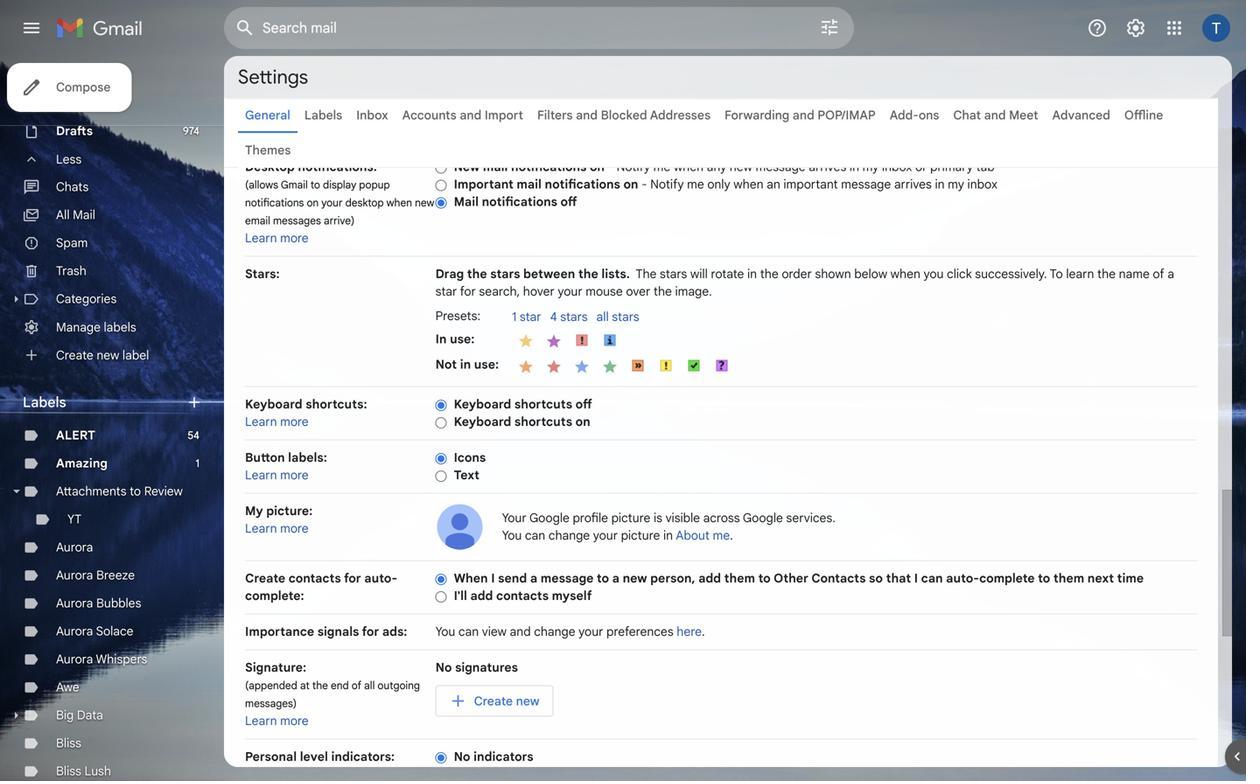 Task type: vqa. For each thing, say whether or not it's contained in the screenshot.
right -
yes



Task type: locate. For each thing, give the bounding box(es) containing it.
on
[[590, 159, 605, 175], [624, 177, 639, 192], [307, 197, 319, 210], [576, 415, 591, 430]]

star left 4
[[520, 309, 542, 325]]

0 horizontal spatial arrives
[[809, 159, 847, 175]]

1 horizontal spatial mail
[[517, 177, 542, 192]]

any
[[707, 159, 727, 175]]

1 google from the left
[[530, 511, 570, 526]]

aurora down yt
[[56, 540, 93, 555]]

1 horizontal spatial 1
[[512, 309, 517, 325]]

picture down is
[[621, 528, 660, 544]]

learn more link down picture:
[[245, 521, 309, 537]]

1 horizontal spatial google
[[743, 511, 783, 526]]

1 for 1 star 4 stars all stars
[[512, 309, 517, 325]]

here
[[677, 625, 702, 640]]

me inside your google profile picture is visible across google services. you can change your picture in about me .
[[713, 528, 730, 544]]

1 horizontal spatial mail
[[454, 194, 479, 210]]

2 auto- from the left
[[947, 571, 980, 587]]

lush
[[85, 764, 111, 780]]

about me link
[[676, 528, 730, 544]]

no left signatures
[[436, 661, 452, 676]]

labels navigation
[[0, 0, 224, 782]]

stars left will
[[660, 267, 687, 282]]

0 horizontal spatial create
[[56, 348, 93, 363]]

1 i from the left
[[491, 571, 495, 587]]

star
[[436, 284, 457, 299], [520, 309, 542, 325]]

0 horizontal spatial all
[[364, 680, 375, 693]]

bliss link
[[56, 736, 81, 752]]

Text radio
[[436, 470, 447, 483]]

inbox down tab
[[968, 177, 998, 192]]

chat and meet
[[954, 108, 1039, 123]]

in inside your google profile picture is visible across google services. you can change your picture in about me .
[[664, 528, 673, 544]]

1 auto- from the left
[[364, 571, 398, 587]]

4 learn from the top
[[245, 521, 277, 537]]

more up labels:
[[280, 415, 309, 430]]

4 learn more link from the top
[[245, 521, 309, 537]]

learn more link up button
[[245, 415, 309, 430]]

notify down blocked
[[617, 159, 651, 175]]

0 vertical spatial you
[[502, 528, 522, 544]]

when left an
[[734, 177, 764, 192]]

that
[[887, 571, 911, 587]]

learn for keyboard
[[245, 415, 277, 430]]

0 vertical spatial of
[[1153, 267, 1165, 282]]

learn inside desktop notifications: (allows gmail to display popup notifications on your desktop when new email messages arrive) learn more
[[245, 231, 277, 246]]

shortcuts for on
[[515, 415, 573, 430]]

labels inside labels navigation
[[23, 394, 66, 411]]

your up arrive)
[[322, 197, 343, 210]]

general
[[245, 108, 291, 123]]

labels for labels heading
[[23, 394, 66, 411]]

you
[[502, 528, 522, 544], [436, 625, 456, 640]]

0 vertical spatial no
[[436, 661, 452, 676]]

2 learn more link from the top
[[245, 415, 309, 430]]

1 horizontal spatial can
[[525, 528, 546, 544]]

auto- up ads: at the left of the page
[[364, 571, 398, 587]]

the right at
[[312, 680, 328, 693]]

2 vertical spatial create
[[474, 694, 513, 709]]

1 learn more link from the top
[[245, 231, 309, 246]]

notify left only
[[651, 177, 684, 192]]

None search field
[[224, 7, 854, 49]]

i right that
[[915, 571, 918, 587]]

my left or
[[863, 159, 879, 175]]

your google profile picture is visible across google services. you can change your picture in about me .
[[502, 511, 836, 544]]

new left label
[[97, 348, 119, 363]]

aurora for aurora bubbles
[[56, 596, 93, 612]]

1 inside labels navigation
[[196, 457, 200, 471]]

of
[[1153, 267, 1165, 282], [352, 680, 362, 693]]

labels
[[305, 108, 343, 123], [23, 394, 66, 411]]

3 aurora from the top
[[56, 596, 93, 612]]

keyboard up button
[[245, 397, 303, 412]]

1 vertical spatial create
[[245, 571, 286, 587]]

notify
[[617, 159, 651, 175], [651, 177, 684, 192]]

create for create new label
[[56, 348, 93, 363]]

new down signatures
[[516, 694, 540, 709]]

1 horizontal spatial for
[[362, 625, 379, 640]]

learn inside keyboard shortcuts: learn more
[[245, 415, 277, 430]]

0 horizontal spatial mail
[[73, 207, 95, 223]]

keyboard shortcuts off
[[454, 397, 592, 412]]

1 vertical spatial mail
[[517, 177, 542, 192]]

label
[[123, 348, 149, 363]]

you down i'll add contacts myself radio
[[436, 625, 456, 640]]

0 horizontal spatial inbox
[[882, 159, 913, 175]]

1 vertical spatial labels
[[23, 394, 66, 411]]

1 horizontal spatial my
[[948, 177, 965, 192]]

gmail
[[281, 179, 308, 192]]

more down messages
[[280, 231, 309, 246]]

of inside the stars will rotate in the order shown below when you click successively. to learn the name of a star for search, hover your mouse over the image.
[[1153, 267, 1165, 282]]

0 horizontal spatial mail
[[483, 159, 508, 175]]

3 learn from the top
[[245, 468, 277, 483]]

mail right all
[[73, 207, 95, 223]]

1 down 'search,' on the top of the page
[[512, 309, 517, 325]]

mail up mail notifications off
[[517, 177, 542, 192]]

gmail image
[[56, 11, 151, 46]]

tab
[[977, 159, 995, 175]]

aurora for aurora breeze
[[56, 568, 93, 584]]

for
[[460, 284, 476, 299], [344, 571, 361, 587], [362, 625, 379, 640]]

aurora for aurora solace
[[56, 624, 93, 640]]

0 vertical spatial can
[[525, 528, 546, 544]]

1 vertical spatial you
[[436, 625, 456, 640]]

more inside signature: (appended at the end of all outgoing messages) learn more
[[280, 714, 309, 729]]

learn inside my picture: learn more
[[245, 521, 277, 537]]

import
[[485, 108, 523, 123]]

display
[[323, 179, 357, 192]]

learn more link down email
[[245, 231, 309, 246]]

for up signals
[[344, 571, 361, 587]]

1 horizontal spatial no
[[454, 750, 471, 765]]

1 horizontal spatial labels
[[305, 108, 343, 123]]

- for important mail notifications on
[[642, 177, 647, 192]]

them
[[725, 571, 756, 587], [1054, 571, 1085, 587]]

1 horizontal spatial them
[[1054, 571, 1085, 587]]

of right name
[[1153, 267, 1165, 282]]

mail down important
[[454, 194, 479, 210]]

2 vertical spatial for
[[362, 625, 379, 640]]

- down blocked
[[642, 177, 647, 192]]

arrives up the important
[[809, 159, 847, 175]]

more inside my picture: learn more
[[280, 521, 309, 537]]

inbox
[[882, 159, 913, 175], [968, 177, 998, 192]]

your up 1 star 4 stars all stars in the top of the page
[[558, 284, 583, 299]]

for down drag
[[460, 284, 476, 299]]

view
[[482, 625, 507, 640]]

change down myself at the bottom of the page
[[534, 625, 576, 640]]

1 horizontal spatial of
[[1153, 267, 1165, 282]]

no for no signatures
[[436, 661, 452, 676]]

use:
[[450, 332, 475, 347], [474, 357, 499, 373]]

create inside create contacts for auto- complete:
[[245, 571, 286, 587]]

aurora link
[[56, 540, 93, 555]]

in inside the stars will rotate in the order shown below when you click successively. to learn the name of a star for search, hover your mouse over the image.
[[748, 267, 757, 282]]

and right filters
[[576, 108, 598, 123]]

for inside create contacts for auto- complete:
[[344, 571, 361, 587]]

2 shortcuts from the top
[[515, 415, 573, 430]]

and left pop/imap
[[793, 108, 815, 123]]

picture left is
[[612, 511, 651, 526]]

1 vertical spatial no
[[454, 750, 471, 765]]

.
[[730, 528, 733, 544], [702, 625, 705, 640]]

bliss down bliss link
[[56, 764, 81, 780]]

filters and blocked addresses link
[[538, 108, 711, 123]]

change inside your google profile picture is visible across google services. you can change your picture in about me .
[[549, 528, 590, 544]]

1 vertical spatial message
[[841, 177, 891, 192]]

1 vertical spatial notify
[[651, 177, 684, 192]]

2 more from the top
[[280, 415, 309, 430]]

arrives down or
[[895, 177, 932, 192]]

about
[[676, 528, 710, 544]]

aurora down aurora link
[[56, 568, 93, 584]]

a inside the stars will rotate in the order shown below when you click successively. to learn the name of a star for search, hover your mouse over the image.
[[1168, 267, 1175, 282]]

more inside keyboard shortcuts: learn more
[[280, 415, 309, 430]]

to left review at the left of the page
[[130, 484, 141, 499]]

0 horizontal spatial auto-
[[364, 571, 398, 587]]

0 vertical spatial change
[[549, 528, 590, 544]]

me for only
[[687, 177, 705, 192]]

addresses
[[650, 108, 711, 123]]

1 aurora from the top
[[56, 540, 93, 555]]

aurora for aurora whispers
[[56, 652, 93, 668]]

4 more from the top
[[280, 521, 309, 537]]

when
[[674, 159, 704, 175], [734, 177, 764, 192], [387, 197, 412, 210], [891, 267, 921, 282]]

labels heading
[[23, 394, 186, 411]]

0 horizontal spatial for
[[344, 571, 361, 587]]

picture image
[[436, 503, 485, 552]]

i left "send"
[[491, 571, 495, 587]]

and for filters
[[576, 108, 598, 123]]

1 horizontal spatial inbox
[[968, 177, 998, 192]]

54
[[188, 429, 200, 443]]

1 vertical spatial shortcuts
[[515, 415, 573, 430]]

inbox
[[357, 108, 388, 123]]

learn more link down button
[[245, 468, 309, 483]]

1 vertical spatial off
[[576, 397, 592, 412]]

the left the order
[[761, 267, 779, 282]]

0 horizontal spatial my
[[863, 159, 879, 175]]

and left import
[[460, 108, 482, 123]]

google right your
[[530, 511, 570, 526]]

offline
[[1125, 108, 1164, 123]]

1 horizontal spatial message
[[756, 159, 806, 175]]

you can view and change your preferences here .
[[436, 625, 705, 640]]

yt link
[[67, 512, 82, 527]]

a right name
[[1168, 267, 1175, 282]]

0 horizontal spatial add
[[471, 589, 493, 604]]

5 learn from the top
[[245, 714, 277, 729]]

2 horizontal spatial me
[[713, 528, 730, 544]]

0 vertical spatial mail
[[483, 159, 508, 175]]

indicators:
[[331, 750, 395, 765]]

shortcuts for off
[[515, 397, 573, 412]]

more inside desktop notifications: (allows gmail to display popup notifications on your desktop when new email messages arrive) learn more
[[280, 231, 309, 246]]

1 shortcuts from the top
[[515, 397, 573, 412]]

drag the stars between the lists.
[[436, 267, 630, 282]]

use: right not
[[474, 357, 499, 373]]

. down across
[[730, 528, 733, 544]]

create down the 'manage'
[[56, 348, 93, 363]]

me left only
[[687, 177, 705, 192]]

message right the important
[[841, 177, 891, 192]]

manage labels link
[[56, 320, 136, 335]]

attachments
[[56, 484, 127, 499]]

2 learn from the top
[[245, 415, 277, 430]]

create inside button
[[474, 694, 513, 709]]

desktop
[[245, 159, 295, 175]]

0 vertical spatial bliss
[[56, 736, 81, 752]]

on down blocked
[[624, 177, 639, 192]]

labels up alert on the left bottom of page
[[23, 394, 66, 411]]

1 learn from the top
[[245, 231, 277, 246]]

the
[[467, 267, 487, 282], [579, 267, 599, 282], [761, 267, 779, 282], [1098, 267, 1116, 282], [654, 284, 672, 299], [312, 680, 328, 693]]

in down pop/imap
[[850, 159, 860, 175]]

shown
[[815, 267, 852, 282]]

keyboard for keyboard shortcuts on
[[454, 415, 512, 430]]

0 vertical spatial use:
[[450, 332, 475, 347]]

can left view
[[459, 625, 479, 640]]

5 learn more link from the top
[[245, 714, 309, 729]]

-
[[608, 159, 614, 175], [642, 177, 647, 192]]

0 horizontal spatial 1
[[196, 457, 200, 471]]

all stars link
[[597, 309, 648, 327]]

advanced
[[1053, 108, 1111, 123]]

a left the person,
[[613, 571, 620, 587]]

2 i from the left
[[915, 571, 918, 587]]

google right across
[[743, 511, 783, 526]]

4 aurora from the top
[[56, 624, 93, 640]]

create new label
[[56, 348, 149, 363]]

advanced search options image
[[812, 10, 847, 45]]

when left any
[[674, 159, 704, 175]]

mail notifications off
[[454, 194, 577, 210]]

0 vertical spatial my
[[863, 159, 879, 175]]

0 horizontal spatial me
[[654, 159, 671, 175]]

1 horizontal spatial -
[[642, 177, 647, 192]]

1 horizontal spatial you
[[502, 528, 522, 544]]

learn down button
[[245, 468, 277, 483]]

main menu image
[[21, 18, 42, 39]]

2 aurora from the top
[[56, 568, 93, 584]]

New mail notifications on radio
[[436, 161, 447, 174]]

1 horizontal spatial all
[[597, 309, 609, 325]]

1 vertical spatial my
[[948, 177, 965, 192]]

labels for labels link
[[305, 108, 343, 123]]

2 horizontal spatial for
[[460, 284, 476, 299]]

0 horizontal spatial labels
[[23, 394, 66, 411]]

all down mouse
[[597, 309, 609, 325]]

new left mail notifications off radio
[[415, 197, 435, 210]]

0 vertical spatial -
[[608, 159, 614, 175]]

1 horizontal spatial star
[[520, 309, 542, 325]]

1 vertical spatial -
[[642, 177, 647, 192]]

mail for new
[[483, 159, 508, 175]]

aurora whispers link
[[56, 652, 147, 668]]

successively.
[[976, 267, 1048, 282]]

0 vertical spatial notify
[[617, 159, 651, 175]]

Keyboard shortcuts on radio
[[436, 417, 447, 430]]

all
[[56, 207, 70, 223]]

stars right 4
[[561, 309, 588, 325]]

bliss down big
[[56, 736, 81, 752]]

to
[[311, 179, 320, 192], [130, 484, 141, 499], [597, 571, 609, 587], [759, 571, 771, 587], [1038, 571, 1051, 587]]

1 vertical spatial change
[[534, 625, 576, 640]]

1 bliss from the top
[[56, 736, 81, 752]]

keyboard up icons
[[454, 415, 512, 430]]

for left ads: at the left of the page
[[362, 625, 379, 640]]

2 vertical spatial can
[[459, 625, 479, 640]]

2 bliss from the top
[[56, 764, 81, 780]]

. right the 'preferences' on the bottom of page
[[702, 625, 705, 640]]

0 vertical spatial contacts
[[289, 571, 341, 587]]

1 vertical spatial star
[[520, 309, 542, 325]]

keyboard inside keyboard shortcuts: learn more
[[245, 397, 303, 412]]

so
[[869, 571, 883, 587]]

more down picture:
[[280, 521, 309, 537]]

1 vertical spatial me
[[687, 177, 705, 192]]

0 horizontal spatial star
[[436, 284, 457, 299]]

new
[[730, 159, 753, 175], [415, 197, 435, 210], [97, 348, 119, 363], [623, 571, 647, 587], [516, 694, 540, 709]]

0 vertical spatial star
[[436, 284, 457, 299]]

0 horizontal spatial .
[[702, 625, 705, 640]]

in
[[850, 159, 860, 175], [935, 177, 945, 192], [748, 267, 757, 282], [460, 357, 471, 373], [664, 528, 673, 544]]

mail up important
[[483, 159, 508, 175]]

0 horizontal spatial can
[[459, 625, 479, 640]]

important
[[454, 177, 514, 192]]

learn down email
[[245, 231, 277, 246]]

notifications:
[[298, 159, 377, 175]]

labels left inbox
[[305, 108, 343, 123]]

off up keyboard shortcuts on
[[576, 397, 592, 412]]

message up myself at the bottom of the page
[[541, 571, 594, 587]]

contacts inside create contacts for auto- complete:
[[289, 571, 341, 587]]

1 vertical spatial 1
[[196, 457, 200, 471]]

create up complete: on the bottom of the page
[[245, 571, 286, 587]]

learn inside button labels: learn more
[[245, 468, 277, 483]]

arrives
[[809, 159, 847, 175], [895, 177, 932, 192]]

2 horizontal spatial a
[[1168, 267, 1175, 282]]

mail for important
[[517, 177, 542, 192]]

5 aurora from the top
[[56, 652, 93, 668]]

yt
[[67, 512, 82, 527]]

0 vertical spatial shortcuts
[[515, 397, 573, 412]]

star down drag
[[436, 284, 457, 299]]

1 horizontal spatial .
[[730, 528, 733, 544]]

2 google from the left
[[743, 511, 783, 526]]

arrive)
[[324, 214, 355, 228]]

1 horizontal spatial contacts
[[496, 589, 549, 604]]

0 vertical spatial off
[[561, 194, 577, 210]]

No indicators radio
[[436, 752, 447, 765]]

learn down my
[[245, 521, 277, 537]]

1 more from the top
[[280, 231, 309, 246]]

1 vertical spatial all
[[364, 680, 375, 693]]

of right 'end' at the bottom left of the page
[[352, 680, 362, 693]]

0 horizontal spatial contacts
[[289, 571, 341, 587]]

can right that
[[922, 571, 943, 587]]

1 vertical spatial for
[[344, 571, 361, 587]]

inbox link
[[357, 108, 388, 123]]

aurora down aurora bubbles
[[56, 624, 93, 640]]

auto- inside create contacts for auto- complete:
[[364, 571, 398, 587]]

off up between
[[561, 194, 577, 210]]

5 more from the top
[[280, 714, 309, 729]]

and right view
[[510, 625, 531, 640]]

When I send a message to a new person, add them to Other Contacts so that I can auto-complete to them next time radio
[[436, 573, 447, 586]]

in down visible
[[664, 528, 673, 544]]

the inside signature: (appended at the end of all outgoing messages) learn more
[[312, 680, 328, 693]]

me left any
[[654, 159, 671, 175]]

0 horizontal spatial you
[[436, 625, 456, 640]]

my down primary
[[948, 177, 965, 192]]

1 horizontal spatial me
[[687, 177, 705, 192]]

on up messages
[[307, 197, 319, 210]]

(allows
[[245, 179, 278, 192]]

2 vertical spatial me
[[713, 528, 730, 544]]

more inside button labels: learn more
[[280, 468, 309, 483]]

3 learn more link from the top
[[245, 468, 309, 483]]

myself
[[552, 589, 592, 604]]

1 horizontal spatial i
[[915, 571, 918, 587]]

- for new mail notifications on
[[608, 159, 614, 175]]

you inside your google profile picture is visible across google services. you can change your picture in about me .
[[502, 528, 522, 544]]

advanced link
[[1053, 108, 1111, 123]]

i'll add contacts myself
[[454, 589, 592, 604]]

bliss for bliss link
[[56, 736, 81, 752]]

importance signals for ads:
[[245, 625, 407, 640]]

1 horizontal spatial create
[[245, 571, 286, 587]]

all mail link
[[56, 207, 95, 223]]

for for ads:
[[362, 625, 379, 640]]

me down across
[[713, 528, 730, 544]]

1 down 54
[[196, 457, 200, 471]]

0 horizontal spatial i
[[491, 571, 495, 587]]

settings image
[[1126, 18, 1147, 39]]

no
[[436, 661, 452, 676], [454, 750, 471, 765]]

create contacts for auto- complete:
[[245, 571, 398, 604]]

notify for notify me only when an important message arrives in my inbox
[[651, 177, 684, 192]]

0 vertical spatial arrives
[[809, 159, 847, 175]]

create new button
[[436, 686, 554, 717]]

2 them from the left
[[1054, 571, 1085, 587]]

2 horizontal spatial can
[[922, 571, 943, 587]]

a
[[1168, 267, 1175, 282], [530, 571, 538, 587], [613, 571, 620, 587]]

3 more from the top
[[280, 468, 309, 483]]

1 vertical spatial can
[[922, 571, 943, 587]]

filters
[[538, 108, 573, 123]]

0 horizontal spatial them
[[725, 571, 756, 587]]

keyboard for keyboard shortcuts: learn more
[[245, 397, 303, 412]]

create inside labels navigation
[[56, 348, 93, 363]]

0 horizontal spatial message
[[541, 571, 594, 587]]

0 vertical spatial me
[[654, 159, 671, 175]]

labels
[[104, 320, 136, 335]]

new up important mail notifications on - notify me only when an important message arrives in my inbox
[[730, 159, 753, 175]]

1 vertical spatial of
[[352, 680, 362, 693]]

1 vertical spatial .
[[702, 625, 705, 640]]

when left 'you'
[[891, 267, 921, 282]]

shortcuts down keyboard shortcuts off
[[515, 415, 573, 430]]

or
[[916, 159, 927, 175]]

rotate
[[711, 267, 745, 282]]

change down "profile"
[[549, 528, 590, 544]]

2 horizontal spatial create
[[474, 694, 513, 709]]

0 horizontal spatial no
[[436, 661, 452, 676]]

Search mail text field
[[263, 19, 770, 37]]

shortcuts
[[515, 397, 573, 412], [515, 415, 573, 430]]

a up "i'll add contacts myself"
[[530, 571, 538, 587]]

hover
[[523, 284, 555, 299]]



Task type: describe. For each thing, give the bounding box(es) containing it.
accounts and import link
[[402, 108, 523, 123]]

click
[[947, 267, 972, 282]]

preferences
[[607, 625, 674, 640]]

1 star link
[[512, 309, 550, 327]]

ons
[[919, 108, 940, 123]]

stars down over
[[612, 309, 640, 325]]

your inside your google profile picture is visible across google services. you can change your picture in about me .
[[593, 528, 618, 544]]

to down "profile"
[[597, 571, 609, 587]]

not in use:
[[436, 357, 499, 373]]

icons
[[454, 450, 486, 466]]

mouse
[[586, 284, 623, 299]]

new left the person,
[[623, 571, 647, 587]]

1 for 1
[[196, 457, 200, 471]]

signals
[[318, 625, 359, 640]]

your down myself at the bottom of the page
[[579, 625, 604, 640]]

star inside the stars will rotate in the order shown below when you click successively. to learn the name of a star for search, hover your mouse over the image.
[[436, 284, 457, 299]]

importance
[[245, 625, 314, 640]]

signature:
[[245, 661, 307, 676]]

0 vertical spatial all
[[597, 309, 609, 325]]

personal level indicators:
[[245, 750, 395, 765]]

1 vertical spatial contacts
[[496, 589, 549, 604]]

more for picture:
[[280, 521, 309, 537]]

1 horizontal spatial a
[[613, 571, 620, 587]]

of inside signature: (appended at the end of all outgoing messages) learn more
[[352, 680, 362, 693]]

the
[[636, 267, 657, 282]]

chat and meet link
[[954, 108, 1039, 123]]

learn inside signature: (appended at the end of all outgoing messages) learn more
[[245, 714, 277, 729]]

can inside your google profile picture is visible across google services. you can change your picture in about me .
[[525, 528, 546, 544]]

forwarding and pop/imap
[[725, 108, 876, 123]]

order
[[782, 267, 812, 282]]

more for labels:
[[280, 468, 309, 483]]

below
[[855, 267, 888, 282]]

keyboard for keyboard shortcuts off
[[454, 397, 512, 412]]

presets:
[[436, 309, 481, 324]]

new
[[454, 159, 480, 175]]

on inside desktop notifications: (allows gmail to display popup notifications on your desktop when new email messages arrive) learn more
[[307, 197, 319, 210]]

all inside signature: (appended at the end of all outgoing messages) learn more
[[364, 680, 375, 693]]

button
[[245, 450, 285, 466]]

drafts
[[56, 123, 93, 139]]

0 vertical spatial message
[[756, 159, 806, 175]]

popup
[[359, 179, 390, 192]]

I'll add contacts myself radio
[[436, 591, 447, 604]]

bubbles
[[96, 596, 141, 612]]

974
[[183, 125, 200, 138]]

chat
[[954, 108, 981, 123]]

4 stars link
[[550, 309, 597, 327]]

labels link
[[305, 108, 343, 123]]

button labels: learn more
[[245, 450, 327, 483]]

lists.
[[602, 267, 630, 282]]

next
[[1088, 571, 1115, 587]]

1 them from the left
[[725, 571, 756, 587]]

. inside your google profile picture is visible across google services. you can change your picture in about me .
[[730, 528, 733, 544]]

accounts and import
[[402, 108, 523, 123]]

notify for notify me when any new message arrives in my inbox or primary tab
[[617, 159, 651, 175]]

breeze
[[96, 568, 135, 584]]

desktop notifications: (allows gmail to display popup notifications on your desktop when new email messages arrive) learn more
[[245, 159, 435, 246]]

Keyboard shortcuts off radio
[[436, 399, 447, 412]]

the down the
[[654, 284, 672, 299]]

the right drag
[[467, 267, 487, 282]]

(appended
[[245, 680, 298, 693]]

no for no indicators
[[454, 750, 471, 765]]

create for create new
[[474, 694, 513, 709]]

in use:
[[436, 332, 475, 347]]

and for chat
[[985, 108, 1006, 123]]

on down "filters and blocked addresses"
[[590, 159, 605, 175]]

compose button
[[7, 63, 132, 112]]

aurora solace
[[56, 624, 133, 640]]

new inside desktop notifications: (allows gmail to display popup notifications on your desktop when new email messages arrive) learn more
[[415, 197, 435, 210]]

0 vertical spatial add
[[699, 571, 721, 587]]

labels:
[[288, 450, 327, 466]]

across
[[704, 511, 740, 526]]

more for shortcuts:
[[280, 415, 309, 430]]

spam
[[56, 236, 88, 251]]

learn more link for my
[[245, 521, 309, 537]]

aurora solace link
[[56, 624, 133, 640]]

on down keyboard shortcuts off
[[576, 415, 591, 430]]

to inside labels navigation
[[130, 484, 141, 499]]

learn more link for button
[[245, 468, 309, 483]]

awe link
[[56, 680, 79, 696]]

trash link
[[56, 264, 86, 279]]

aurora bubbles link
[[56, 596, 141, 612]]

1 vertical spatial add
[[471, 589, 493, 604]]

stars up 'search,' on the top of the page
[[490, 267, 520, 282]]

to right complete
[[1038, 571, 1051, 587]]

image.
[[675, 284, 712, 299]]

primary
[[931, 159, 974, 175]]

off for keyboard shortcuts off
[[576, 397, 592, 412]]

0 vertical spatial picture
[[612, 511, 651, 526]]

awe
[[56, 680, 79, 696]]

messages)
[[245, 698, 297, 711]]

chats
[[56, 179, 89, 195]]

attachments to review link
[[56, 484, 183, 499]]

general link
[[245, 108, 291, 123]]

the right learn
[[1098, 267, 1116, 282]]

whispers
[[96, 652, 147, 668]]

forwarding and pop/imap link
[[725, 108, 876, 123]]

text
[[454, 468, 480, 483]]

when
[[454, 571, 488, 587]]

1 vertical spatial use:
[[474, 357, 499, 373]]

level
[[300, 750, 328, 765]]

pop/imap
[[818, 108, 876, 123]]

1 vertical spatial picture
[[621, 528, 660, 544]]

1 horizontal spatial arrives
[[895, 177, 932, 192]]

meet
[[1010, 108, 1039, 123]]

me for when
[[654, 159, 671, 175]]

time
[[1118, 571, 1144, 587]]

Important mail notifications on radio
[[436, 179, 447, 192]]

personal
[[245, 750, 297, 765]]

aurora breeze
[[56, 568, 135, 584]]

to inside desktop notifications: (allows gmail to display popup notifications on your desktop when new email messages arrive) learn more
[[311, 179, 320, 192]]

my
[[245, 504, 263, 519]]

is
[[654, 511, 663, 526]]

filters and blocked addresses
[[538, 108, 711, 123]]

your
[[502, 511, 527, 526]]

Icons radio
[[436, 452, 447, 466]]

trash
[[56, 264, 86, 279]]

aurora for aurora link
[[56, 540, 93, 555]]

learn more link for keyboard
[[245, 415, 309, 430]]

search mail image
[[229, 12, 261, 44]]

stars:
[[245, 267, 280, 282]]

bliss for bliss lush
[[56, 764, 81, 780]]

important
[[784, 177, 838, 192]]

the up mouse
[[579, 267, 599, 282]]

over
[[626, 284, 651, 299]]

amazing
[[56, 456, 108, 471]]

settings
[[238, 65, 308, 89]]

only
[[708, 177, 731, 192]]

new inside labels navigation
[[97, 348, 119, 363]]

Mail notifications off radio
[[436, 196, 447, 210]]

mail inside labels navigation
[[73, 207, 95, 223]]

not
[[436, 357, 457, 373]]

learn for button
[[245, 468, 277, 483]]

in right not
[[460, 357, 471, 373]]

notifications inside desktop notifications: (allows gmail to display popup notifications on your desktop when new email messages arrive) learn more
[[245, 197, 304, 210]]

in
[[436, 332, 447, 347]]

support image
[[1087, 18, 1108, 39]]

when inside desktop notifications: (allows gmail to display popup notifications on your desktop when new email messages arrive) learn more
[[387, 197, 412, 210]]

in down primary
[[935, 177, 945, 192]]

for inside the stars will rotate in the order shown below when you click successively. to learn the name of a star for search, hover your mouse over the image.
[[460, 284, 476, 299]]

and for accounts
[[460, 108, 482, 123]]

learn for my
[[245, 521, 277, 537]]

0 horizontal spatial a
[[530, 571, 538, 587]]

stars inside the stars will rotate in the order shown below when you click successively. to learn the name of a star for search, hover your mouse over the image.
[[660, 267, 687, 282]]

drafts link
[[56, 123, 93, 139]]

here link
[[677, 625, 702, 640]]

2 vertical spatial message
[[541, 571, 594, 587]]

aurora whispers
[[56, 652, 147, 668]]

off for mail notifications off
[[561, 194, 577, 210]]

chats link
[[56, 179, 89, 195]]

person,
[[651, 571, 696, 587]]

create for create contacts for auto- complete:
[[245, 571, 286, 587]]

for for auto-
[[344, 571, 361, 587]]

2 horizontal spatial message
[[841, 177, 891, 192]]

create new label link
[[56, 348, 149, 363]]

services.
[[787, 511, 836, 526]]

to left other on the bottom of page
[[759, 571, 771, 587]]

between
[[524, 267, 575, 282]]

0 vertical spatial inbox
[[882, 159, 913, 175]]

when inside the stars will rotate in the order shown below when you click successively. to learn the name of a star for search, hover your mouse over the image.
[[891, 267, 921, 282]]

your inside desktop notifications: (allows gmail to display popup notifications on your desktop when new email messages arrive) learn more
[[322, 197, 343, 210]]

create new
[[474, 694, 540, 709]]

new inside button
[[516, 694, 540, 709]]

manage labels
[[56, 320, 136, 335]]

and for forwarding
[[793, 108, 815, 123]]

my picture: learn more
[[245, 504, 313, 537]]

end
[[331, 680, 349, 693]]

your inside the stars will rotate in the order shown below when you click successively. to learn the name of a star for search, hover your mouse over the image.
[[558, 284, 583, 299]]



